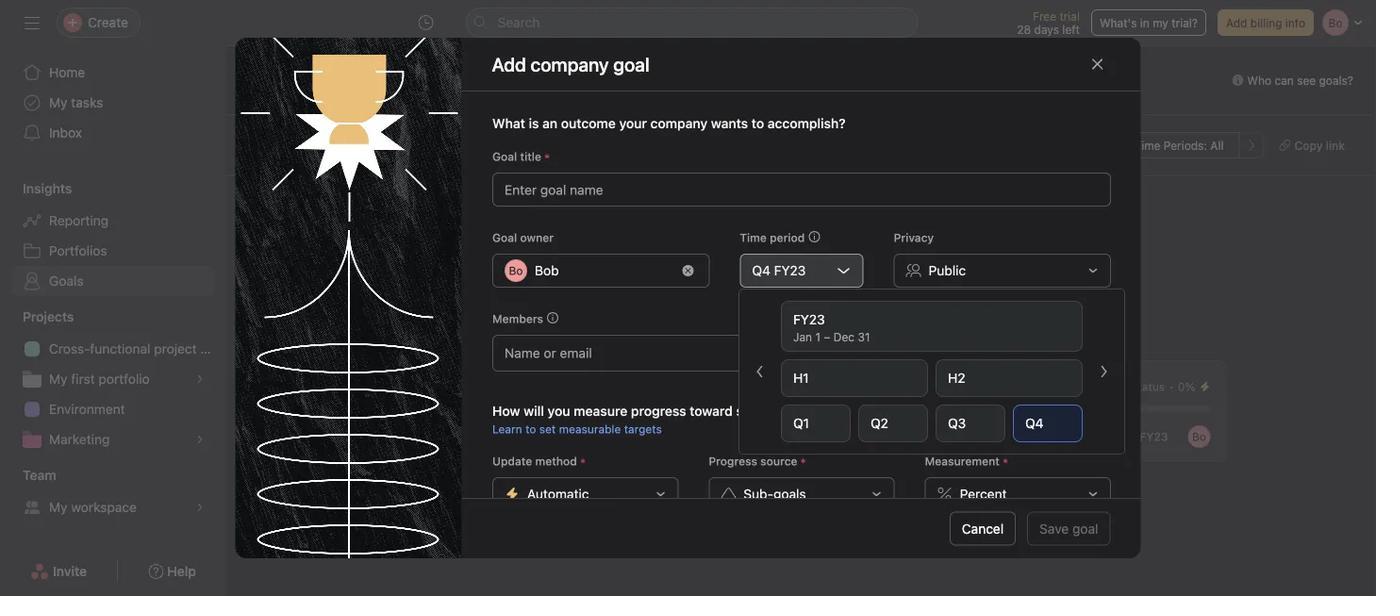 Task type: describe. For each thing, give the bounding box(es) containing it.
fy23 jan 1 – dec 31
[[794, 312, 871, 344]]

home
[[49, 65, 85, 80]]

add billing info
[[1227, 16, 1306, 29]]

in
[[1141, 16, 1150, 29]]

learn to set measurable targets link
[[492, 423, 662, 436]]

bob
[[535, 263, 559, 279]]

marketing
[[49, 432, 110, 447]]

team button
[[0, 466, 56, 485]]

1 horizontal spatial goals
[[377, 318, 435, 344]]

your right align on the top left
[[593, 252, 620, 268]]

free trial 28 days left
[[1018, 9, 1080, 36]]

my tasks link
[[11, 88, 215, 118]]

team for team goals
[[310, 89, 343, 105]]

source
[[760, 455, 797, 468]]

remove image
[[682, 265, 694, 277]]

goals for team goals
[[347, 89, 380, 105]]

marketing link
[[11, 425, 215, 455]]

Mission title text field
[[366, 192, 460, 235]]

add billing info button
[[1218, 9, 1315, 36]]

search list box
[[466, 8, 919, 38]]

0%
[[1179, 380, 1196, 394]]

team for team
[[23, 468, 56, 483]]

cross-functional project plan
[[49, 341, 226, 357]]

fy23 inside dropdown button
[[774, 263, 806, 279]]

full
[[888, 252, 907, 268]]

team goals link
[[310, 89, 380, 114]]

owner
[[520, 231, 554, 245]]

my for my tasks
[[49, 95, 68, 110]]

automatic button
[[492, 478, 678, 512]]

invite
[[53, 564, 87, 579]]

goals inside insights element
[[49, 273, 84, 289]]

how
[[492, 404, 520, 419]]

your inside the add company goal dialog
[[619, 116, 647, 131]]

portfolio
[[99, 371, 150, 387]]

what is an outcome your company wants to accomplish?
[[492, 116, 846, 131]]

my tasks
[[49, 95, 103, 110]]

required image
[[797, 456, 809, 467]]

with
[[859, 252, 885, 268]]

days
[[1035, 23, 1060, 36]]

mission
[[495, 252, 541, 268]]

members
[[492, 313, 543, 326]]

trial?
[[1172, 16, 1198, 29]]

add company goal dialog
[[235, 38, 1141, 596]]

search
[[498, 15, 540, 30]]

teams element
[[0, 459, 226, 527]]

1
[[816, 330, 821, 344]]

goal for goal title
[[492, 150, 517, 163]]

save
[[1040, 521, 1069, 536]]

company inside the add company goal dialog
[[650, 116, 707, 131]]

insights
[[23, 181, 72, 196]]

will
[[523, 404, 544, 419]]

bo inside button
[[1193, 430, 1207, 444]]

my for my goals
[[403, 89, 422, 105]]

bo button
[[1189, 426, 1211, 448]]

progress
[[709, 455, 757, 468]]

access
[[911, 252, 953, 268]]

previous year image
[[753, 364, 768, 379]]

period
[[770, 231, 805, 245]]

your down the mission title text field
[[405, 252, 432, 268]]

free
[[1033, 9, 1057, 23]]

progress source
[[709, 455, 797, 468]]

percent button
[[925, 478, 1111, 512]]

measure
[[574, 404, 627, 419]]

measurable
[[559, 423, 621, 436]]

company goal
[[531, 53, 650, 75]]

add goal button
[[249, 132, 328, 159]]

what's in my trial?
[[1100, 16, 1198, 29]]

1 horizontal spatial can
[[1275, 74, 1295, 87]]

no status • 0%
[[1114, 380, 1196, 394]]

public
[[929, 263, 966, 279]]

billing
[[1251, 16, 1283, 29]]

automatic
[[527, 487, 589, 502]]

sub-goals
[[743, 487, 806, 502]]

jan
[[794, 330, 813, 344]]

stay
[[682, 252, 708, 268]]

required image for automatic
[[577, 456, 588, 467]]

who
[[1248, 74, 1272, 87]]

update
[[492, 455, 532, 468]]

how will you measure progress toward success? learn to set measurable targets
[[492, 404, 794, 436]]

goal for add goal
[[297, 139, 320, 152]]

search button
[[466, 8, 919, 38]]

targets
[[624, 423, 662, 436]]

insights element
[[0, 172, 226, 300]]

q4 fy23
[[752, 263, 806, 279]]

projects button
[[0, 308, 74, 327]]

title
[[520, 150, 541, 163]]

goal for save goal
[[1073, 521, 1099, 536]]

and
[[656, 252, 679, 268]]

inbox
[[49, 125, 82, 141]]

my first portfolio link
[[11, 364, 215, 394]]

cancel
[[962, 521, 1004, 536]]

no
[[1114, 380, 1130, 394]]

add for add your company mission to align your work and stay inspired. only members with full access can edit.
[[377, 252, 401, 268]]

left
[[1063, 23, 1080, 36]]

add goal
[[273, 139, 320, 152]]

my goals link
[[403, 89, 459, 114]]

my first portfolio
[[49, 371, 150, 387]]

save goal
[[1040, 521, 1099, 536]]

cancel button
[[950, 512, 1016, 546]]



Task type: vqa. For each thing, say whether or not it's contained in the screenshot.
TS BUTTON
no



Task type: locate. For each thing, give the bounding box(es) containing it.
info
[[1286, 16, 1306, 29]]

edit.
[[982, 252, 1009, 268]]

q4
[[752, 263, 770, 279], [1026, 416, 1044, 431]]

my for my workspace
[[49, 500, 68, 515]]

0 horizontal spatial team
[[23, 468, 56, 483]]

environment link
[[11, 394, 215, 425]]

bo down 0%
[[1193, 430, 1207, 444]]

portfolios
[[49, 243, 107, 259]]

q2
[[871, 416, 889, 431]]

2 goal from the top
[[492, 231, 517, 245]]

goal
[[297, 139, 320, 152], [1073, 521, 1099, 536]]

sub-goals button
[[709, 478, 895, 512]]

method
[[535, 455, 577, 468]]

1 vertical spatial q4
[[1026, 416, 1044, 431]]

my inside my workspace "link"
[[49, 500, 68, 515]]

1 vertical spatial goal
[[492, 231, 517, 245]]

q1
[[794, 416, 810, 431]]

•
[[1169, 380, 1175, 394]]

privacy
[[894, 231, 934, 245]]

0 horizontal spatial goals
[[49, 273, 84, 289]]

my down the team dropdown button at the left of page
[[49, 500, 68, 515]]

0 horizontal spatial goals
[[347, 89, 380, 105]]

1 goal from the top
[[492, 150, 517, 163]]

learn
[[492, 423, 522, 436]]

align
[[560, 252, 589, 268]]

1 vertical spatial bo
[[1193, 430, 1207, 444]]

my for my first portfolio
[[49, 371, 68, 387]]

required image down learn to set measurable targets link
[[577, 456, 588, 467]]

add your company mission to align your work and stay inspired. only members with full access can edit.
[[377, 252, 1009, 268]]

1 horizontal spatial company
[[650, 116, 707, 131]]

goals link
[[11, 266, 215, 296]]

can left see
[[1275, 74, 1295, 87]]

environment
[[49, 402, 125, 417]]

what's in my trial? button
[[1092, 9, 1207, 36]]

an
[[542, 116, 557, 131]]

0 vertical spatial goal
[[492, 150, 517, 163]]

team inside dropdown button
[[23, 468, 56, 483]]

1 horizontal spatial goals
[[425, 89, 459, 105]]

1 horizontal spatial team
[[310, 89, 343, 105]]

copy link button
[[1272, 132, 1354, 159]]

my left first
[[49, 371, 68, 387]]

to accomplish?
[[751, 116, 846, 131]]

0 horizontal spatial q4
[[752, 263, 770, 279]]

what's
[[1100, 16, 1138, 29]]

projects element
[[0, 300, 226, 459]]

1 horizontal spatial q4
[[1026, 416, 1044, 431]]

0 vertical spatial bo
[[509, 264, 523, 278]]

q4 for q4 fy23
[[752, 263, 770, 279]]

required image down an
[[541, 151, 553, 163]]

hide sidebar image
[[25, 15, 40, 30]]

my inside my tasks "link"
[[49, 95, 68, 110]]

see
[[1298, 74, 1317, 87]]

next year image
[[1097, 364, 1112, 379]]

add for add company goal
[[492, 53, 526, 75]]

progress
[[631, 404, 686, 419]]

your right outcome
[[619, 116, 647, 131]]

q4 down time
[[752, 263, 770, 279]]

goal
[[492, 150, 517, 163], [492, 231, 517, 245]]

1 vertical spatial can
[[957, 252, 979, 268]]

set
[[539, 423, 556, 436]]

goal up mission in the top left of the page
[[492, 231, 517, 245]]

copy link
[[1295, 139, 1346, 152]]

to left align on the top left
[[544, 252, 557, 268]]

goals for my goals
[[425, 89, 459, 105]]

toward success?
[[690, 404, 794, 419]]

team down "my workspace"
[[310, 89, 343, 105]]

bo inside the add company goal dialog
[[509, 264, 523, 278]]

0 vertical spatial goals
[[49, 273, 84, 289]]

goal left title
[[492, 150, 517, 163]]

28
[[1018, 23, 1032, 36]]

goals inside my goals 'link'
[[425, 89, 459, 105]]

bo left bob
[[509, 264, 523, 278]]

close this dialog image
[[1090, 57, 1106, 72]]

insights button
[[0, 179, 72, 198]]

my workspace
[[49, 500, 137, 515]]

0 vertical spatial q4
[[752, 263, 770, 279]]

company
[[650, 116, 707, 131], [435, 252, 491, 268]]

1 horizontal spatial required image
[[577, 456, 588, 467]]

2 horizontal spatial required image
[[1000, 456, 1011, 467]]

company left mission in the top left of the page
[[435, 252, 491, 268]]

dec
[[834, 330, 855, 344]]

fy23 down period at top right
[[774, 263, 806, 279]]

0 horizontal spatial required image
[[541, 151, 553, 163]]

add inside button
[[1227, 16, 1248, 29]]

goals inside the sub-goals dropdown button
[[773, 487, 806, 502]]

add
[[1227, 16, 1248, 29], [492, 53, 526, 75], [273, 139, 294, 152], [377, 252, 401, 268]]

status
[[1133, 380, 1166, 394]]

my workspace
[[310, 58, 432, 80]]

31
[[858, 330, 871, 344]]

1 horizontal spatial bo
[[1193, 430, 1207, 444]]

add for add billing info
[[1227, 16, 1248, 29]]

0 vertical spatial goal
[[297, 139, 320, 152]]

cross-
[[49, 341, 90, 357]]

1 vertical spatial goals
[[377, 318, 435, 344]]

1 horizontal spatial to
[[544, 252, 557, 268]]

–
[[824, 330, 831, 344]]

goal for goal owner
[[492, 231, 517, 245]]

fy23 up jan
[[794, 312, 825, 327]]

required image for percent
[[1000, 456, 1011, 467]]

q4 fy23 button
[[740, 254, 864, 288]]

my left tasks
[[49, 95, 68, 110]]

required image
[[541, 151, 553, 163], [577, 456, 588, 467], [1000, 456, 1011, 467]]

time period
[[740, 231, 805, 245]]

0 horizontal spatial to
[[525, 423, 536, 436]]

inbox link
[[11, 118, 215, 148]]

to left set
[[525, 423, 536, 436]]

0 vertical spatial company
[[650, 116, 707, 131]]

0 horizontal spatial goal
[[297, 139, 320, 152]]

global element
[[0, 46, 226, 159]]

functional
[[90, 341, 151, 357]]

projects
[[23, 309, 74, 325]]

1 vertical spatial to
[[525, 423, 536, 436]]

measurement
[[925, 455, 1000, 468]]

members
[[799, 252, 856, 268]]

q4 up percent dropdown button
[[1026, 416, 1044, 431]]

you
[[547, 404, 570, 419]]

Enter goal name text field
[[492, 173, 1111, 207]]

company left wants
[[650, 116, 707, 131]]

workspace
[[71, 500, 137, 515]]

time
[[740, 231, 767, 245]]

q4 for q4
[[1026, 416, 1044, 431]]

sub-
[[743, 487, 773, 502]]

goals up pass!
[[377, 318, 435, 344]]

goals inside team goals link
[[347, 89, 380, 105]]

is
[[529, 116, 539, 131]]

0 vertical spatial to
[[544, 252, 557, 268]]

2 horizontal spatial goals
[[773, 487, 806, 502]]

team down the marketing
[[23, 468, 56, 483]]

0 horizontal spatial can
[[957, 252, 979, 268]]

team goals
[[310, 89, 380, 105]]

Name or email text field
[[504, 342, 606, 364]]

link
[[1327, 139, 1346, 152]]

portfolios link
[[11, 236, 215, 266]]

to inside how will you measure progress toward success? learn to set measurable targets
[[525, 423, 536, 436]]

goals?
[[1320, 74, 1354, 87]]

required image up percent dropdown button
[[1000, 456, 1011, 467]]

who can see goals?
[[1248, 74, 1354, 87]]

reporting
[[49, 213, 109, 228]]

outcome
[[561, 116, 616, 131]]

update method
[[492, 455, 577, 468]]

my goals
[[403, 89, 459, 105]]

1 vertical spatial company
[[435, 252, 491, 268]]

goal inside dialog
[[1073, 521, 1099, 536]]

goals for sub-goals
[[773, 487, 806, 502]]

only
[[767, 252, 795, 268]]

0 horizontal spatial company
[[435, 252, 491, 268]]

1 vertical spatial team
[[23, 468, 56, 483]]

goals down portfolios
[[49, 273, 84, 289]]

0 horizontal spatial bo
[[509, 264, 523, 278]]

add inside button
[[273, 139, 294, 152]]

work
[[623, 252, 653, 268]]

add for add goal
[[273, 139, 294, 152]]

0 vertical spatial team
[[310, 89, 343, 105]]

1 vertical spatial goal
[[1073, 521, 1099, 536]]

goal owner
[[492, 231, 554, 245]]

0 vertical spatial fy23
[[774, 263, 806, 279]]

goal right save
[[1073, 521, 1099, 536]]

1 vertical spatial fy23
[[794, 312, 825, 327]]

can left edit.
[[957, 252, 979, 268]]

my inside my goals 'link'
[[403, 89, 422, 105]]

my down "my workspace"
[[403, 89, 422, 105]]

goal down team goals link
[[297, 139, 320, 152]]

0 vertical spatial can
[[1275, 74, 1295, 87]]

fy23
[[774, 263, 806, 279], [794, 312, 825, 327]]

1 horizontal spatial goal
[[1073, 521, 1099, 536]]

fy23 inside fy23 jan 1 – dec 31
[[794, 312, 825, 327]]

my inside my first portfolio link
[[49, 371, 68, 387]]

add inside dialog
[[492, 53, 526, 75]]

what
[[492, 116, 525, 131]]

q4 inside dropdown button
[[752, 263, 770, 279]]



